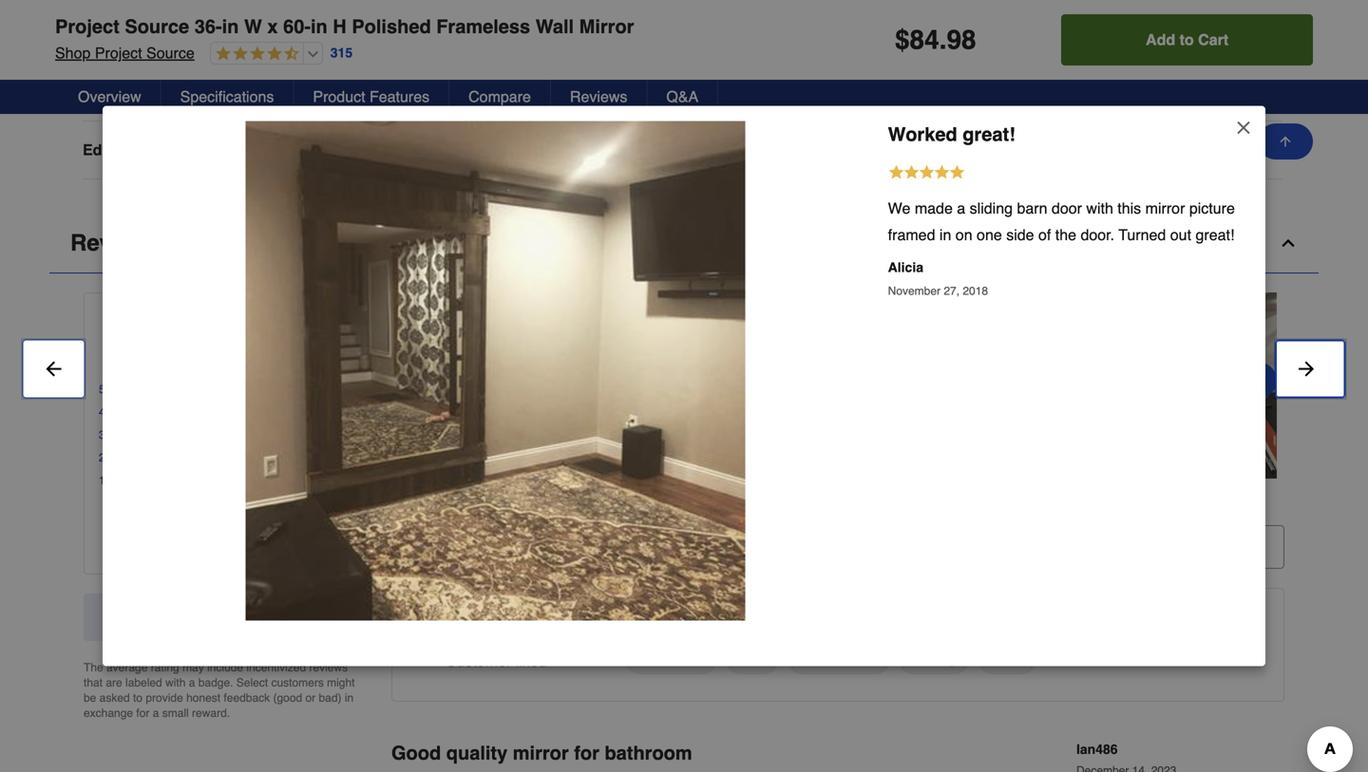 Task type: locate. For each thing, give the bounding box(es) containing it.
10%
[[323, 406, 346, 419]]

1 vertical spatial source
[[146, 44, 195, 62]]

the average rating may include incentivized reviews that are labeled with a badge. select customers might be asked to provide honest feedback (good or bad) in exchange for a small reward.
[[84, 661, 355, 720]]

1 horizontal spatial no
[[527, 83, 547, 101]]

2 horizontal spatial no frame
[[798, 83, 861, 101]]

1 horizontal spatial 315
[[392, 495, 417, 513]]

november
[[888, 285, 941, 298]]

in left on
[[940, 226, 952, 244]]

315 down the 'h'
[[330, 45, 353, 61]]

a down may
[[189, 677, 195, 690]]

shop project source
[[55, 44, 195, 62]]

0 horizontal spatial out
[[263, 311, 290, 333]]

1 vertical spatial of
[[295, 311, 311, 333]]

0 vertical spatial mirror
[[1146, 200, 1185, 217]]

out right turned
[[1171, 226, 1192, 244]]

specifications button
[[161, 80, 294, 114]]

out right "4.5"
[[263, 311, 290, 333]]

2 no frame cell from the left
[[527, 83, 684, 102]]

no for 2nd the no frame cell
[[527, 83, 547, 101]]

the
[[1056, 226, 1077, 244]]

include
[[207, 661, 243, 675]]

3% for 3
[[329, 428, 346, 442]]

one
[[977, 226, 1002, 244]]

1 vertical spatial polished
[[257, 141, 315, 159]]

3 no frame from the left
[[798, 83, 861, 101]]

great! down "picture"
[[1196, 226, 1235, 244]]

1
[[99, 474, 105, 487]]

for down provide
[[136, 707, 150, 720]]

mirror down liked
[[513, 743, 569, 764]]

polished right the 'h'
[[352, 16, 431, 38]]

in down might
[[345, 692, 354, 705]]

315 up hide filters button on the bottom left of the page
[[392, 495, 417, 513]]

made
[[915, 200, 953, 217]]

no frame for 2nd the no frame cell
[[527, 83, 590, 101]]

quality
[[911, 649, 958, 667], [446, 743, 508, 764]]

h
[[333, 16, 347, 38]]

reviews
[[570, 88, 628, 105], [70, 230, 162, 256]]

2 vertical spatial customer
[[446, 653, 512, 670]]

3% for 2
[[329, 451, 346, 465]]

1 vertical spatial this
[[246, 609, 269, 626]]

0 horizontal spatial 315
[[330, 45, 353, 61]]

0 vertical spatial for
[[136, 707, 150, 720]]

beveled
[[527, 141, 582, 159]]

no
[[257, 83, 276, 101], [527, 83, 547, 101], [798, 83, 818, 101]]

0 horizontal spatial to
[[133, 692, 143, 705]]

this left product at the left bottom of the page
[[246, 609, 269, 626]]

to down labeled
[[133, 692, 143, 705]]

no frame cell down $
[[798, 83, 955, 102]]

0 horizontal spatial polished
[[257, 141, 315, 159]]

to right the add
[[1180, 31, 1194, 48]]

customer down customer sentiment
[[446, 653, 512, 670]]

1 horizontal spatial to
[[1180, 31, 1194, 48]]

in left w
[[222, 16, 239, 38]]

0 horizontal spatial mirror
[[513, 743, 569, 764]]

0 vertical spatial quality
[[911, 649, 958, 667]]

2 frame from the left
[[551, 83, 590, 101]]

of
[[1039, 226, 1051, 244], [295, 311, 311, 333]]

q&a
[[667, 88, 699, 105]]

0 horizontal spatial this
[[246, 609, 269, 626]]

0 vertical spatial s
[[254, 337, 260, 352]]

1 horizontal spatial this
[[1118, 200, 1142, 217]]

source up shop project source
[[125, 16, 189, 38]]

wall
[[536, 16, 574, 38], [257, 25, 286, 43], [527, 25, 556, 43]]

1 3% from the top
[[329, 428, 346, 442]]

3 frame from the left
[[822, 83, 861, 101]]

1 vertical spatial 315
[[392, 495, 417, 513]]

quality right good
[[446, 743, 508, 764]]

1 horizontal spatial quality
[[911, 649, 958, 667]]

type
[[83, 25, 117, 43], [124, 141, 158, 159]]

exchange
[[84, 707, 133, 720]]

of left the
[[1039, 226, 1051, 244]]

uploaded image image
[[245, 121, 745, 621], [399, 376, 585, 395], [595, 376, 781, 395], [1182, 376, 1368, 395]]

project up shop
[[55, 16, 120, 38]]

customers
[[271, 677, 324, 690]]

hide filters
[[442, 538, 525, 556]]

3% down the 10%
[[329, 428, 346, 442]]

0 vertical spatial reviews
[[570, 88, 628, 105]]

0 vertical spatial to
[[1180, 31, 1194, 48]]

to inside the average rating may include incentivized reviews that are labeled with a badge. select customers might be asked to provide honest feedback (good or bad) in exchange for a small reward.
[[133, 692, 143, 705]]

add
[[1146, 31, 1176, 48]]

thickness
[[637, 649, 706, 667]]

bad)
[[319, 692, 342, 705]]

5 up 4
[[99, 383, 105, 396]]

1 frame from the left
[[280, 83, 319, 101]]

out
[[1171, 226, 1192, 244], [263, 311, 290, 333]]

1 horizontal spatial no frame cell
[[527, 83, 684, 102]]

3 no from the left
[[798, 83, 818, 101]]

alicia november 27, 2018
[[888, 260, 988, 298]]

no frame cell up beveled cell on the left top of the page
[[527, 83, 684, 102]]

customer up hide at the left of page
[[421, 495, 492, 513]]

315 for 315
[[330, 45, 353, 61]]

0 horizontal spatial great!
[[963, 124, 1016, 145]]

1 horizontal spatial of
[[1039, 226, 1051, 244]]

0 vertical spatial 315
[[330, 45, 353, 61]]

1 horizontal spatial polished
[[352, 16, 431, 38]]

mirror
[[1146, 200, 1185, 217], [513, 743, 569, 764]]

0 horizontal spatial quality
[[446, 743, 508, 764]]

edge
[[83, 141, 120, 159]]

0 vertical spatial great!
[[963, 124, 1016, 145]]

customer up customer liked
[[411, 609, 482, 626]]

0 horizontal spatial of
[[295, 311, 311, 333]]

5%
[[329, 474, 346, 487]]

s down "4.5"
[[254, 337, 260, 352]]

1 vertical spatial out
[[263, 311, 290, 333]]

review for write a review
[[223, 529, 276, 546]]

type up shop project source
[[83, 25, 117, 43]]

x
[[267, 16, 278, 38]]

filter image
[[423, 540, 438, 555]]

4.5
[[232, 311, 258, 333]]

1 horizontal spatial 5
[[316, 311, 327, 333]]

0 horizontal spatial wall cell
[[257, 25, 413, 44]]

add to cart button
[[1062, 14, 1313, 66]]

0 horizontal spatial 5
[[99, 383, 105, 396]]

good
[[392, 743, 441, 764]]

cell for wall
[[798, 25, 955, 44]]

3 no frame cell from the left
[[798, 83, 955, 102]]

review
[[210, 337, 254, 352], [496, 495, 549, 513], [223, 529, 276, 546]]

compare
[[469, 88, 531, 105]]

2 horizontal spatial frame
[[822, 83, 861, 101]]

incentivized
[[247, 661, 306, 675]]

1 vertical spatial reviews
[[70, 230, 162, 256]]

1 vertical spatial 3%
[[329, 451, 346, 465]]

0 horizontal spatial no frame cell
[[257, 83, 413, 102]]

5
[[316, 311, 327, 333], [99, 383, 105, 396]]

that
[[84, 677, 103, 690]]

customer for customer liked
[[446, 653, 512, 670]]

1 vertical spatial s
[[549, 495, 557, 513]]

60-
[[283, 16, 311, 38]]

quality left price
[[911, 649, 958, 667]]

type right edge
[[124, 141, 158, 159]]

out inside the 4.5 out of 5 review s
[[263, 311, 290, 333]]

no frame cell up polished cell
[[257, 83, 413, 102]]

a up on
[[957, 200, 966, 217]]

0 vertical spatial this
[[1118, 200, 1142, 217]]

3%
[[329, 428, 346, 442], [329, 451, 346, 465]]

1 vertical spatial review
[[496, 495, 549, 513]]

on
[[956, 226, 973, 244]]

review for 315 customer review s
[[496, 495, 549, 513]]

review down "4.5"
[[210, 337, 254, 352]]

5 up the "79%" at the left of page
[[316, 311, 327, 333]]

1 horizontal spatial frame
[[551, 83, 590, 101]]

side
[[1007, 226, 1034, 244]]

0 vertical spatial out
[[1171, 226, 1192, 244]]

1 vertical spatial for
[[574, 743, 600, 764]]

of inside the 4.5 out of 5 review s
[[295, 311, 311, 333]]

3% up 5%
[[329, 451, 346, 465]]

great! right worked
[[963, 124, 1016, 145]]

project up frame
[[95, 44, 142, 62]]

framed
[[888, 226, 936, 244]]

s up hide filters button on the bottom left of the page
[[549, 495, 557, 513]]

customer for customer sentiment
[[411, 609, 482, 626]]

product
[[274, 609, 324, 626]]

0 horizontal spatial s
[[254, 337, 260, 352]]

to inside button
[[1180, 31, 1194, 48]]

for left bathroom
[[574, 743, 600, 764]]

this
[[1118, 200, 1142, 217], [246, 609, 269, 626]]

reviews for bottom "reviews" button
[[70, 230, 162, 256]]

wall for second the wall cell from the left
[[527, 25, 556, 43]]

0 vertical spatial of
[[1039, 226, 1051, 244]]

0 vertical spatial 5
[[316, 311, 327, 333]]

1 no frame from the left
[[257, 83, 319, 101]]

reviews button
[[551, 80, 648, 114], [49, 214, 1319, 274]]

1 horizontal spatial mirror
[[1146, 200, 1185, 217]]

reviews for the topmost "reviews" button
[[570, 88, 628, 105]]

1 horizontal spatial s
[[549, 495, 557, 513]]

reviews down edge type
[[70, 230, 162, 256]]

polished down product
[[257, 141, 315, 159]]

satisfaction button
[[787, 642, 891, 675]]

filters
[[479, 538, 525, 556]]

no frame for 1st the no frame cell from the left
[[257, 83, 319, 101]]

0 vertical spatial 3%
[[329, 428, 346, 442]]

0 horizontal spatial no frame
[[257, 83, 319, 101]]

315 for 315 customer review s
[[392, 495, 417, 513]]

reviews up beveled cell on the left top of the page
[[570, 88, 628, 105]]

0 horizontal spatial frame
[[280, 83, 319, 101]]

1 horizontal spatial no frame
[[527, 83, 590, 101]]

review inside button
[[223, 529, 276, 546]]

1 vertical spatial customer
[[411, 609, 482, 626]]

with inside the average rating may include incentivized reviews that are labeled with a badge. select customers might be asked to provide honest feedback (good or bad) in exchange for a small reward.
[[165, 677, 186, 690]]

in inside we made a sliding barn door with this mirror picture framed in on one side of the door. turned out great!
[[940, 226, 952, 244]]

1 horizontal spatial wall cell
[[527, 25, 684, 44]]

we made a sliding barn door with this mirror picture framed in on one side of the door. turned out great!
[[888, 200, 1235, 244]]

review right write in the left bottom of the page
[[223, 529, 276, 546]]

mirror up turned
[[1146, 200, 1185, 217]]

0 horizontal spatial no
[[257, 83, 276, 101]]

labeled
[[125, 677, 162, 690]]

review up filters
[[496, 495, 549, 513]]

0 horizontal spatial reviews
[[70, 230, 162, 256]]

1 vertical spatial type
[[124, 141, 158, 159]]

a inside button
[[211, 529, 219, 546]]

project
[[55, 16, 120, 38], [95, 44, 142, 62]]

0 vertical spatial review
[[210, 337, 254, 352]]

a right write in the left bottom of the page
[[211, 529, 219, 546]]

0 vertical spatial polished
[[352, 16, 431, 38]]

2 no from the left
[[527, 83, 547, 101]]

of right "4.5"
[[295, 311, 311, 333]]

3
[[99, 428, 105, 442]]

the
[[84, 661, 103, 675]]

0 horizontal spatial type
[[83, 25, 117, 43]]

2 horizontal spatial no frame cell
[[798, 83, 955, 102]]

frame
[[280, 83, 319, 101], [551, 83, 590, 101], [822, 83, 861, 101]]

1 vertical spatial 5
[[99, 383, 105, 396]]

0 vertical spatial with
[[1087, 200, 1114, 217]]

customer liked
[[446, 653, 547, 670]]

wall for first the wall cell
[[257, 25, 286, 43]]

0 horizontal spatial with
[[165, 677, 186, 690]]

1 horizontal spatial for
[[574, 743, 600, 764]]

2 vertical spatial review
[[223, 529, 276, 546]]

cell
[[798, 25, 955, 44], [1069, 25, 1226, 44], [798, 141, 955, 160]]

shop
[[55, 44, 91, 62]]

with up door.
[[1087, 200, 1114, 217]]

wall cell
[[257, 25, 413, 44], [527, 25, 684, 44]]

no frame cell
[[257, 83, 413, 102], [527, 83, 684, 102], [798, 83, 955, 102]]

turned
[[1119, 226, 1166, 244]]

source up material on the left top of page
[[146, 44, 195, 62]]

1 vertical spatial great!
[[1196, 226, 1235, 244]]

2 3% from the top
[[329, 451, 346, 465]]

1 vertical spatial to
[[133, 692, 143, 705]]

1 horizontal spatial reviews
[[570, 88, 628, 105]]

bathroom
[[605, 743, 692, 764]]

small
[[162, 707, 189, 720]]

1 horizontal spatial with
[[1087, 200, 1114, 217]]

hide filters button
[[392, 525, 556, 569]]

1 horizontal spatial type
[[124, 141, 158, 159]]

1 no from the left
[[257, 83, 276, 101]]

0 horizontal spatial for
[[136, 707, 150, 720]]

to
[[1180, 31, 1194, 48], [133, 692, 143, 705]]

polished
[[352, 16, 431, 38], [257, 141, 315, 159]]

2 no frame from the left
[[527, 83, 590, 101]]

315 customer review s
[[392, 495, 557, 513]]

with down rating
[[165, 677, 186, 690]]

mirror
[[579, 16, 634, 38]]

1 vertical spatial project
[[95, 44, 142, 62]]

0 vertical spatial customer
[[421, 495, 492, 513]]

sentiment
[[487, 609, 560, 626]]

great!
[[963, 124, 1016, 145], [1196, 226, 1235, 244]]

quality inside button
[[911, 649, 958, 667]]

cart
[[1198, 31, 1229, 48]]

with
[[1087, 200, 1114, 217], [165, 677, 186, 690]]

specifications
[[180, 88, 274, 105]]

2 horizontal spatial no
[[798, 83, 818, 101]]

1 vertical spatial with
[[165, 677, 186, 690]]

1 horizontal spatial out
[[1171, 226, 1192, 244]]

1 horizontal spatial great!
[[1196, 226, 1235, 244]]

0 vertical spatial source
[[125, 16, 189, 38]]

no frame for first the no frame cell from the right
[[798, 83, 861, 101]]

w
[[244, 16, 262, 38]]

this up turned
[[1118, 200, 1142, 217]]



Task type: vqa. For each thing, say whether or not it's contained in the screenshot.
shop All Lighting & C... Link at left
no



Task type: describe. For each thing, give the bounding box(es) containing it.
1 no frame cell from the left
[[257, 83, 413, 102]]

might
[[327, 677, 355, 690]]

liked
[[516, 653, 547, 670]]

average
[[106, 661, 148, 675]]

no for 1st the no frame cell from the left
[[257, 83, 276, 101]]

quality button
[[898, 642, 970, 675]]

27,
[[944, 285, 960, 298]]

s inside the 4.5 out of 5 review s
[[254, 337, 260, 352]]

write a review
[[169, 529, 276, 546]]

frame for 1st the no frame cell from the left
[[280, 83, 319, 101]]

features
[[370, 88, 430, 105]]

5 inside the 4.5 out of 5 review s
[[316, 311, 327, 333]]

recommend
[[155, 609, 241, 626]]

chevron up image
[[1279, 234, 1298, 253]]

write a review button
[[137, 516, 307, 560]]

1 vertical spatial reviews button
[[49, 214, 1319, 274]]

98
[[947, 25, 977, 55]]

provide
[[146, 692, 183, 705]]

cell for beveled
[[798, 141, 955, 160]]

be
[[84, 692, 96, 705]]

1 vertical spatial quality
[[446, 743, 508, 764]]

write
[[169, 529, 207, 546]]

asked
[[99, 692, 130, 705]]

1 vertical spatial mirror
[[513, 743, 569, 764]]

add to cart
[[1146, 31, 1229, 48]]

picture
[[1190, 200, 1235, 217]]

no for first the no frame cell from the right
[[798, 83, 818, 101]]

polystyrene
[[1069, 83, 1149, 101]]

product features
[[313, 88, 430, 105]]

overview button
[[59, 80, 161, 114]]

review inside the 4.5 out of 5 review s
[[210, 337, 254, 352]]

product features button
[[294, 80, 450, 114]]

select
[[236, 677, 268, 690]]

reviews
[[309, 661, 348, 675]]

good quality mirror for bathroom
[[392, 743, 692, 764]]

barn
[[1017, 200, 1048, 217]]

in left the 'h'
[[311, 16, 328, 38]]

4.5 out of 5 review s
[[210, 311, 327, 352]]

great! inside we made a sliding barn door with this mirror picture framed in on one side of the door. turned out great!
[[1196, 226, 1235, 244]]

alicia
[[888, 260, 924, 275]]

in inside the average rating may include incentivized reviews that are labeled with a badge. select customers might be asked to provide honest feedback (good or bad) in exchange for a small reward.
[[345, 692, 354, 705]]

$
[[895, 25, 910, 55]]

0 vertical spatial project
[[55, 16, 120, 38]]

4.5 stars image
[[211, 46, 299, 63]]

we
[[888, 200, 911, 217]]

$ 84 . 98
[[895, 25, 977, 55]]

project source 36-in w x 60-in h polished frameless wall mirror
[[55, 16, 634, 38]]

frameless
[[436, 16, 530, 38]]

frame material
[[83, 83, 190, 101]]

may
[[183, 661, 204, 675]]

material
[[133, 83, 190, 101]]

close image
[[1234, 118, 1253, 137]]

thickness button
[[625, 642, 718, 675]]

size
[[738, 649, 768, 667]]

with inside we made a sliding barn door with this mirror picture framed in on one side of the door. turned out great!
[[1087, 200, 1114, 217]]

polystyrene cell
[[1069, 83, 1226, 102]]

out inside we made a sliding barn door with this mirror picture framed in on one side of the door. turned out great!
[[1171, 226, 1192, 244]]

0 vertical spatial type
[[83, 25, 117, 43]]

worked great!
[[888, 124, 1016, 145]]

2018
[[963, 285, 988, 298]]

arrow right image
[[1295, 358, 1318, 380]]

product
[[313, 88, 365, 105]]

2
[[99, 451, 105, 465]]

1 wall cell from the left
[[257, 25, 413, 44]]

(good
[[273, 692, 302, 705]]

79%
[[323, 383, 346, 396]]

feedback
[[224, 692, 270, 705]]

size button
[[726, 642, 780, 675]]

polished inside cell
[[257, 141, 315, 159]]

36-
[[195, 16, 222, 38]]

this inside we made a sliding barn door with this mirror picture framed in on one side of the door. turned out great!
[[1118, 200, 1142, 217]]

ian486
[[1077, 742, 1118, 757]]

a down provide
[[153, 707, 159, 720]]

frame for first the no frame cell from the right
[[822, 83, 861, 101]]

4
[[99, 406, 105, 419]]

arrow left image
[[42, 358, 65, 380]]

overview
[[78, 88, 141, 105]]

q&a button
[[648, 80, 719, 114]]

frame for 2nd the no frame cell
[[551, 83, 590, 101]]

rating
[[151, 661, 179, 675]]

door
[[1052, 200, 1082, 217]]

price
[[990, 649, 1025, 667]]

door.
[[1081, 226, 1115, 244]]

edge type
[[83, 141, 158, 159]]

arrow right image
[[1252, 369, 1267, 392]]

84
[[910, 25, 940, 55]]

price button
[[978, 642, 1037, 675]]

polished cell
[[257, 141, 413, 160]]

of inside we made a sliding barn door with this mirror picture framed in on one side of the door. turned out great!
[[1039, 226, 1051, 244]]

hide
[[442, 538, 475, 556]]

beveled cell
[[527, 141, 684, 160]]

sliding
[[970, 200, 1013, 217]]

honest
[[186, 692, 221, 705]]

arrow up image
[[1278, 134, 1293, 149]]

0 vertical spatial reviews button
[[551, 80, 648, 114]]

for inside the average rating may include incentivized reviews that are labeled with a badge. select customers might be asked to provide honest feedback (good or bad) in exchange for a small reward.
[[136, 707, 150, 720]]

.
[[940, 25, 947, 55]]

recommend this product
[[155, 609, 324, 626]]

reward.
[[192, 707, 230, 720]]

worked
[[888, 124, 958, 145]]

mirror inside we made a sliding barn door with this mirror picture framed in on one side of the door. turned out great!
[[1146, 200, 1185, 217]]

2 wall cell from the left
[[527, 25, 684, 44]]

customer sentiment
[[411, 609, 560, 626]]

a inside we made a sliding barn door with this mirror picture framed in on one side of the door. turned out great!
[[957, 200, 966, 217]]



